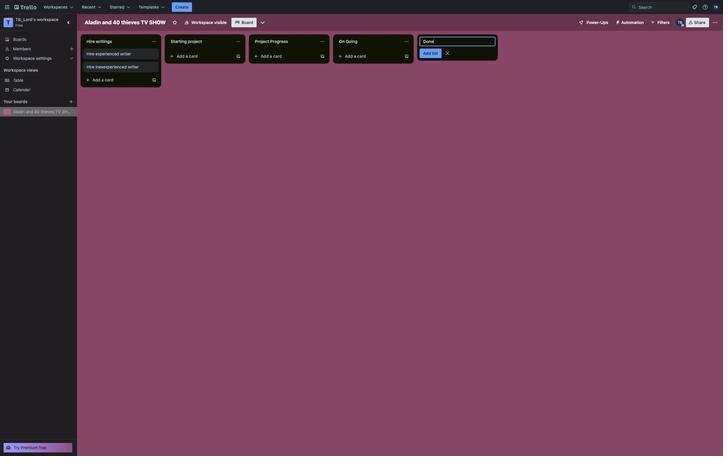 Task type: vqa. For each thing, say whether or not it's contained in the screenshot.
T link
yes



Task type: describe. For each thing, give the bounding box(es) containing it.
writer for hire inexexperienced writer
[[128, 64, 139, 69]]

search image
[[633, 5, 637, 9]]

inexexperienced
[[96, 64, 127, 69]]

automation
[[622, 20, 645, 25]]

power-
[[587, 20, 601, 25]]

a for project
[[186, 54, 188, 59]]

40 inside "text field"
[[113, 19, 120, 26]]

add for hire writings
[[93, 77, 100, 82]]

back to home image
[[14, 2, 36, 12]]

Board name text field
[[82, 18, 169, 27]]

starred button
[[106, 2, 134, 12]]

workspace
[[37, 17, 59, 22]]

workspace visible button
[[181, 18, 231, 27]]

workspace settings
[[13, 56, 52, 61]]

add inside button
[[424, 51, 432, 56]]

1 vertical spatial 40
[[34, 109, 40, 114]]

tb_lord's
[[15, 17, 36, 22]]

aladin inside "text field"
[[85, 19, 101, 26]]

a for going
[[354, 54, 357, 59]]

card for writings
[[105, 77, 114, 82]]

tv inside "text field"
[[141, 19, 148, 26]]

recent button
[[78, 2, 105, 12]]

1 vertical spatial tv
[[55, 109, 61, 114]]

calendar
[[13, 87, 30, 92]]

Project Progress text field
[[252, 37, 317, 46]]

and inside "text field"
[[102, 19, 112, 26]]

Hire writings text field
[[83, 37, 148, 46]]

calendar link
[[13, 87, 74, 93]]

automation button
[[614, 18, 648, 27]]

add a card for going
[[345, 54, 366, 59]]

hire for hire writings
[[87, 39, 95, 44]]

add a card button for writings
[[83, 75, 150, 85]]

hire inexexperienced writer link
[[87, 64, 155, 70]]

workspace for workspace views
[[4, 68, 26, 73]]

views
[[27, 68, 38, 73]]

try premium free button
[[4, 444, 72, 453]]

power-ups button
[[575, 18, 613, 27]]

aladin and 40 thieves tv show link
[[13, 109, 75, 115]]

templates
[[139, 4, 159, 9]]

t link
[[4, 18, 13, 27]]

create
[[176, 4, 189, 9]]

starting project
[[171, 39, 202, 44]]

add a card for progress
[[261, 54, 282, 59]]

workspace settings button
[[0, 54, 77, 63]]

show menu image
[[713, 20, 719, 26]]

experienced
[[96, 51, 119, 56]]

add board image
[[69, 99, 74, 104]]

table
[[13, 78, 23, 83]]

add list button
[[420, 49, 442, 58]]

create button
[[172, 2, 192, 12]]

add a card for project
[[177, 54, 198, 59]]

t
[[6, 19, 10, 26]]

thieves inside "text field"
[[121, 19, 140, 26]]

add for on going
[[345, 54, 353, 59]]

tb_lord's workspace link
[[15, 17, 59, 22]]

visible
[[214, 20, 227, 25]]

share
[[695, 20, 706, 25]]

going
[[346, 39, 358, 44]]

Enter list title… text field
[[420, 37, 496, 46]]

workspace for workspace settings
[[13, 56, 35, 61]]

add a card button for project
[[167, 52, 234, 61]]

workspaces button
[[40, 2, 77, 12]]

Starting project text field
[[167, 37, 233, 46]]

free
[[15, 23, 23, 28]]

templates button
[[135, 2, 169, 12]]

0 horizontal spatial aladin and 40 thieves tv show
[[13, 109, 75, 114]]

cancel list editing image
[[445, 50, 451, 56]]

members
[[13, 46, 31, 51]]

workspaces
[[44, 4, 68, 9]]

add list
[[424, 51, 438, 56]]

tb_lord's workspace free
[[15, 17, 59, 28]]

premium
[[21, 446, 38, 451]]

your boards
[[4, 99, 27, 104]]

card for progress
[[273, 54, 282, 59]]

add a card for writings
[[93, 77, 114, 82]]



Task type: locate. For each thing, give the bounding box(es) containing it.
card down project
[[189, 54, 198, 59]]

workspace down the members
[[13, 56, 35, 61]]

add down the on going
[[345, 54, 353, 59]]

primary element
[[0, 0, 724, 14]]

a down the "starting project"
[[186, 54, 188, 59]]

workspace visible
[[192, 20, 227, 25]]

show down add board image
[[62, 109, 75, 114]]

0 vertical spatial thieves
[[121, 19, 140, 26]]

1 horizontal spatial and
[[102, 19, 112, 26]]

hire left writings
[[87, 39, 95, 44]]

your
[[4, 99, 13, 104]]

a down the going
[[354, 54, 357, 59]]

tv
[[141, 19, 148, 26], [55, 109, 61, 114]]

1 vertical spatial show
[[62, 109, 75, 114]]

add down the inexexperienced
[[93, 77, 100, 82]]

0 horizontal spatial create from template… image
[[152, 78, 157, 82]]

1 horizontal spatial 40
[[113, 19, 120, 26]]

a down the inexexperienced
[[101, 77, 104, 82]]

0 notifications image
[[692, 4, 699, 11]]

add
[[424, 51, 432, 56], [177, 54, 185, 59], [261, 54, 269, 59], [345, 54, 353, 59], [93, 77, 100, 82]]

a for progress
[[270, 54, 272, 59]]

1 horizontal spatial show
[[149, 19, 166, 26]]

0 horizontal spatial 40
[[34, 109, 40, 114]]

aladin and 40 thieves tv show down starred popup button
[[85, 19, 166, 26]]

1 vertical spatial writer
[[128, 64, 139, 69]]

hire experienced writer
[[87, 51, 131, 56]]

create from template… image for on going
[[405, 54, 409, 59]]

hire inexexperienced writer
[[87, 64, 139, 69]]

project
[[188, 39, 202, 44]]

boards link
[[0, 35, 77, 44]]

workspace
[[192, 20, 213, 25], [13, 56, 35, 61], [4, 68, 26, 73]]

hire for hire experienced writer
[[87, 51, 94, 56]]

show inside "text field"
[[149, 19, 166, 26]]

hire writings
[[87, 39, 112, 44]]

workspace inside button
[[192, 20, 213, 25]]

tv down templates
[[141, 19, 148, 26]]

add a card down the inexexperienced
[[93, 77, 114, 82]]

tb_lord (tylerblack44) image
[[677, 18, 685, 27]]

0 vertical spatial and
[[102, 19, 112, 26]]

tyler black (tylerblack44) image
[[713, 4, 720, 11]]

free
[[39, 446, 46, 451]]

writer for hire experienced writer
[[120, 51, 131, 56]]

settings
[[36, 56, 52, 61]]

40 down starred
[[113, 19, 120, 26]]

writings
[[96, 39, 112, 44]]

0 vertical spatial aladin
[[85, 19, 101, 26]]

and
[[102, 19, 112, 26], [26, 109, 33, 114]]

filters button
[[649, 18, 672, 27]]

filters
[[658, 20, 670, 25]]

1 horizontal spatial aladin and 40 thieves tv show
[[85, 19, 166, 26]]

1 vertical spatial aladin
[[13, 109, 25, 114]]

show down templates popup button
[[149, 19, 166, 26]]

writer
[[120, 51, 131, 56], [128, 64, 139, 69]]

0 vertical spatial 40
[[113, 19, 120, 26]]

hire for hire inexexperienced writer
[[87, 64, 94, 69]]

3 hire from the top
[[87, 64, 94, 69]]

1 vertical spatial hire
[[87, 51, 94, 56]]

0 horizontal spatial and
[[26, 109, 33, 114]]

0 vertical spatial show
[[149, 19, 166, 26]]

on
[[339, 39, 345, 44]]

power-ups
[[587, 20, 609, 25]]

0 vertical spatial hire
[[87, 39, 95, 44]]

a
[[186, 54, 188, 59], [270, 54, 272, 59], [354, 54, 357, 59], [101, 77, 104, 82]]

add down project
[[261, 54, 269, 59]]

card down the on going text field
[[358, 54, 366, 59]]

card for going
[[358, 54, 366, 59]]

40 down your boards with 1 items element
[[34, 109, 40, 114]]

workspace views
[[4, 68, 38, 73]]

workspace inside popup button
[[13, 56, 35, 61]]

aladin
[[85, 19, 101, 26], [13, 109, 25, 114]]

hire down the hire writings
[[87, 51, 94, 56]]

add a card button for progress
[[252, 52, 318, 61]]

card for project
[[189, 54, 198, 59]]

add a card
[[177, 54, 198, 59], [261, 54, 282, 59], [345, 54, 366, 59], [93, 77, 114, 82]]

members link
[[0, 44, 77, 54]]

0 horizontal spatial show
[[62, 109, 75, 114]]

boards
[[14, 99, 27, 104]]

1 vertical spatial thieves
[[41, 109, 54, 114]]

ups
[[601, 20, 609, 25]]

0 vertical spatial writer
[[120, 51, 131, 56]]

0 vertical spatial tv
[[141, 19, 148, 26]]

writer inside 'link'
[[120, 51, 131, 56]]

a down "project progress"
[[270, 54, 272, 59]]

add down starting
[[177, 54, 185, 59]]

aladin down the "boards"
[[13, 109, 25, 114]]

workspace up "table"
[[4, 68, 26, 73]]

card
[[189, 54, 198, 59], [273, 54, 282, 59], [358, 54, 366, 59], [105, 77, 114, 82]]

hire
[[87, 39, 95, 44], [87, 51, 94, 56], [87, 64, 94, 69]]

list
[[433, 51, 438, 56]]

writer down hire experienced writer 'link' at top left
[[128, 64, 139, 69]]

on going
[[339, 39, 358, 44]]

aladin and 40 thieves tv show
[[85, 19, 166, 26], [13, 109, 75, 114]]

a for writings
[[101, 77, 104, 82]]

add a card button down "project progress" text box
[[252, 52, 318, 61]]

2 horizontal spatial create from template… image
[[405, 54, 409, 59]]

hire experienced writer link
[[87, 51, 155, 57]]

hire inside text field
[[87, 39, 95, 44]]

1 horizontal spatial aladin
[[85, 19, 101, 26]]

sm image
[[614, 18, 622, 26]]

create from template… image for project progress
[[320, 54, 325, 59]]

this member is an admin of this board. image
[[682, 24, 685, 27]]

try
[[14, 446, 20, 451]]

starred
[[110, 4, 125, 9]]

add left list
[[424, 51, 432, 56]]

1 horizontal spatial create from template… image
[[320, 54, 325, 59]]

1 horizontal spatial thieves
[[121, 19, 140, 26]]

0 horizontal spatial aladin
[[13, 109, 25, 114]]

writer up hire inexexperienced writer link
[[120, 51, 131, 56]]

open information menu image
[[703, 4, 709, 10]]

0 horizontal spatial tv
[[55, 109, 61, 114]]

1 hire from the top
[[87, 39, 95, 44]]

0 horizontal spatial thieves
[[41, 109, 54, 114]]

workspace navigation collapse icon image
[[65, 18, 73, 27]]

show
[[149, 19, 166, 26], [62, 109, 75, 114]]

hire left the inexexperienced
[[87, 64, 94, 69]]

thieves
[[121, 19, 140, 26], [41, 109, 54, 114]]

card down the inexexperienced
[[105, 77, 114, 82]]

aladin and 40 thieves tv show inside "text field"
[[85, 19, 166, 26]]

board
[[242, 20, 253, 25]]

2 vertical spatial workspace
[[4, 68, 26, 73]]

add a card button
[[167, 52, 234, 61], [252, 52, 318, 61], [336, 52, 402, 61], [83, 75, 150, 85]]

hire inside 'link'
[[87, 51, 94, 56]]

recent
[[82, 4, 96, 9]]

boards
[[13, 37, 27, 42]]

add a card down the "starting project"
[[177, 54, 198, 59]]

add a card down "project progress"
[[261, 54, 282, 59]]

starting
[[171, 39, 187, 44]]

progress
[[270, 39, 288, 44]]

customize views image
[[260, 20, 266, 26]]

add a card button for going
[[336, 52, 402, 61]]

workspace for workspace visible
[[192, 20, 213, 25]]

2 vertical spatial hire
[[87, 64, 94, 69]]

add a card down the going
[[345, 54, 366, 59]]

add for starting project
[[177, 54, 185, 59]]

create from template… image
[[320, 54, 325, 59], [405, 54, 409, 59], [152, 78, 157, 82]]

add a card button down starting project text field
[[167, 52, 234, 61]]

0 vertical spatial workspace
[[192, 20, 213, 25]]

project progress
[[255, 39, 288, 44]]

add a card button down the on going text field
[[336, 52, 402, 61]]

star or unstar board image
[[173, 20, 177, 25]]

tv down calendar link
[[55, 109, 61, 114]]

thieves down starred popup button
[[121, 19, 140, 26]]

1 vertical spatial and
[[26, 109, 33, 114]]

aladin and 40 thieves tv show down your boards with 1 items element
[[13, 109, 75, 114]]

project
[[255, 39, 269, 44]]

add for project progress
[[261, 54, 269, 59]]

create from template… image
[[236, 54, 241, 59]]

table link
[[13, 77, 74, 83]]

40
[[113, 19, 120, 26], [34, 109, 40, 114]]

On Going text field
[[336, 37, 401, 46]]

1 vertical spatial workspace
[[13, 56, 35, 61]]

add a card button down hire inexexperienced writer
[[83, 75, 150, 85]]

create from template… image for hire writings
[[152, 78, 157, 82]]

and down starred
[[102, 19, 112, 26]]

1 horizontal spatial tv
[[141, 19, 148, 26]]

try premium free
[[14, 446, 46, 451]]

1 vertical spatial aladin and 40 thieves tv show
[[13, 109, 75, 114]]

2 hire from the top
[[87, 51, 94, 56]]

share button
[[687, 18, 710, 27]]

workspace left 'visible'
[[192, 20, 213, 25]]

Search field
[[637, 3, 689, 12]]

thieves down your boards with 1 items element
[[41, 109, 54, 114]]

board link
[[232, 18, 257, 27]]

your boards with 1 items element
[[4, 98, 60, 105]]

0 vertical spatial aladin and 40 thieves tv show
[[85, 19, 166, 26]]

aladin down recent popup button
[[85, 19, 101, 26]]

and down your boards with 1 items element
[[26, 109, 33, 114]]

card down the progress
[[273, 54, 282, 59]]



